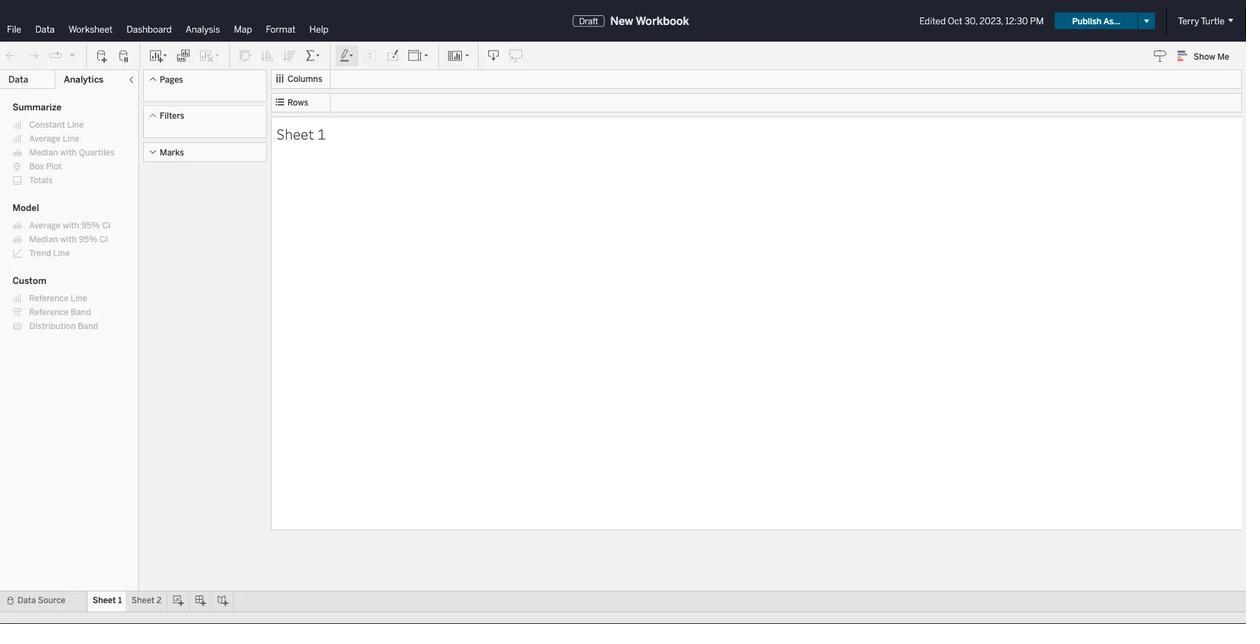 Task type: vqa. For each thing, say whether or not it's contained in the screenshot.
sort by:
no



Task type: describe. For each thing, give the bounding box(es) containing it.
summarize
[[13, 102, 62, 113]]

terry
[[1179, 15, 1200, 26]]

marks
[[160, 147, 184, 157]]

map
[[234, 24, 252, 35]]

12:30
[[1006, 15, 1029, 26]]

format
[[266, 24, 296, 35]]

new worksheet image
[[149, 49, 168, 63]]

fit image
[[408, 49, 430, 63]]

pages
[[160, 74, 183, 84]]

new workbook
[[611, 14, 690, 27]]

worksheet
[[69, 24, 113, 35]]

file
[[7, 24, 21, 35]]

draft
[[579, 16, 599, 26]]

sheet 2
[[132, 596, 162, 606]]

dashboard
[[127, 24, 172, 35]]

undo image
[[4, 49, 18, 63]]

median with quartiles
[[29, 148, 115, 158]]

with for median with quartiles
[[60, 148, 77, 158]]

show me
[[1195, 51, 1230, 61]]

publish as... button
[[1056, 13, 1139, 29]]

reference band
[[29, 308, 91, 318]]

average with 95% ci
[[29, 221, 111, 231]]

totals image
[[305, 49, 322, 63]]

format workbook image
[[386, 49, 400, 63]]

reference for reference line
[[29, 294, 69, 304]]

2023,
[[980, 15, 1004, 26]]

quartiles
[[79, 148, 115, 158]]

show me button
[[1172, 45, 1243, 67]]

1 horizontal spatial replay animation image
[[68, 51, 76, 59]]

average line
[[29, 134, 79, 144]]

data source
[[17, 596, 66, 606]]

workbook
[[636, 14, 690, 27]]

me
[[1218, 51, 1230, 61]]

constant line
[[29, 120, 84, 130]]

download image
[[487, 49, 501, 63]]

to use edit in desktop, save the workbook outside of personal space image
[[509, 49, 523, 63]]

show
[[1195, 51, 1216, 61]]

swap rows and columns image
[[238, 49, 252, 63]]

1 horizontal spatial sheet 1
[[277, 124, 326, 143]]

help
[[310, 24, 329, 35]]

0 vertical spatial data
[[35, 24, 55, 35]]

box
[[29, 162, 44, 172]]

terry turtle
[[1179, 15, 1225, 26]]

line for reference line
[[71, 294, 87, 304]]

new
[[611, 14, 634, 27]]

2 vertical spatial data
[[17, 596, 36, 606]]

sort descending image
[[283, 49, 297, 63]]

columns
[[288, 74, 323, 84]]

band for reference band
[[71, 308, 91, 318]]

median for median with 95% ci
[[29, 235, 58, 245]]



Task type: locate. For each thing, give the bounding box(es) containing it.
as...
[[1104, 16, 1121, 26]]

collapse image
[[127, 76, 136, 84]]

publish as...
[[1073, 16, 1121, 26]]

with for median with 95% ci
[[60, 235, 77, 245]]

ci
[[102, 221, 111, 231], [100, 235, 108, 245]]

line for average line
[[63, 134, 79, 144]]

1 median from the top
[[29, 148, 58, 158]]

0 horizontal spatial sheet
[[93, 596, 116, 606]]

2 average from the top
[[29, 221, 61, 231]]

1 vertical spatial with
[[63, 221, 79, 231]]

data up redo image
[[35, 24, 55, 35]]

1
[[318, 124, 326, 143], [118, 596, 122, 606]]

filters
[[160, 111, 184, 121]]

pm
[[1031, 15, 1044, 26]]

1 reference from the top
[[29, 294, 69, 304]]

median
[[29, 148, 58, 158], [29, 235, 58, 245]]

replay animation image
[[49, 49, 63, 63], [68, 51, 76, 59]]

0 horizontal spatial sheet 1
[[93, 596, 122, 606]]

line up average line
[[67, 120, 84, 130]]

ci down average with 95% ci
[[100, 235, 108, 245]]

1 average from the top
[[29, 134, 61, 144]]

median up trend
[[29, 235, 58, 245]]

2 vertical spatial with
[[60, 235, 77, 245]]

0 horizontal spatial 1
[[118, 596, 122, 606]]

edited oct 30, 2023, 12:30 pm
[[920, 15, 1044, 26]]

plot
[[46, 162, 62, 172]]

95% up median with 95% ci
[[81, 221, 100, 231]]

pause auto updates image
[[117, 49, 131, 63]]

analysis
[[186, 24, 220, 35]]

1 vertical spatial 1
[[118, 596, 122, 606]]

replay animation image right redo image
[[49, 49, 63, 63]]

data
[[35, 24, 55, 35], [8, 74, 28, 85], [17, 596, 36, 606]]

0 vertical spatial sheet 1
[[277, 124, 326, 143]]

with down average with 95% ci
[[60, 235, 77, 245]]

with up median with 95% ci
[[63, 221, 79, 231]]

highlight image
[[339, 49, 355, 63]]

new data source image
[[95, 49, 109, 63]]

2
[[157, 596, 162, 606]]

95% down average with 95% ci
[[79, 235, 98, 245]]

0 vertical spatial average
[[29, 134, 61, 144]]

trend line
[[29, 248, 70, 259]]

sheet 1
[[277, 124, 326, 143], [93, 596, 122, 606]]

0 horizontal spatial replay animation image
[[49, 49, 63, 63]]

reference
[[29, 294, 69, 304], [29, 308, 69, 318]]

custom
[[13, 276, 46, 287]]

sheet
[[277, 124, 315, 143], [93, 596, 116, 606], [132, 596, 155, 606]]

with down average line
[[60, 148, 77, 158]]

rows
[[288, 98, 309, 108]]

sheet down rows at the top of page
[[277, 124, 315, 143]]

1 left sheet 2 at the bottom of the page
[[118, 596, 122, 606]]

show labels image
[[364, 49, 377, 63]]

reference up distribution
[[29, 308, 69, 318]]

0 vertical spatial 95%
[[81, 221, 100, 231]]

publish
[[1073, 16, 1102, 26]]

with
[[60, 148, 77, 158], [63, 221, 79, 231], [60, 235, 77, 245]]

line
[[67, 120, 84, 130], [63, 134, 79, 144], [53, 248, 70, 259], [71, 294, 87, 304]]

source
[[38, 596, 66, 606]]

2 horizontal spatial sheet
[[277, 124, 315, 143]]

line up 'median with quartiles'
[[63, 134, 79, 144]]

ci up median with 95% ci
[[102, 221, 111, 231]]

1 vertical spatial reference
[[29, 308, 69, 318]]

median up box plot
[[29, 148, 58, 158]]

median for median with quartiles
[[29, 148, 58, 158]]

reference line
[[29, 294, 87, 304]]

ci for average with 95% ci
[[102, 221, 111, 231]]

duplicate image
[[177, 49, 190, 63]]

constant
[[29, 120, 65, 130]]

distribution
[[29, 321, 76, 332]]

1 vertical spatial data
[[8, 74, 28, 85]]

0 vertical spatial with
[[60, 148, 77, 158]]

average down the model
[[29, 221, 61, 231]]

1 vertical spatial average
[[29, 221, 61, 231]]

1 vertical spatial sheet 1
[[93, 596, 122, 606]]

with for average with 95% ci
[[63, 221, 79, 231]]

line up reference band
[[71, 294, 87, 304]]

1 vertical spatial band
[[78, 321, 98, 332]]

line down median with 95% ci
[[53, 248, 70, 259]]

ci for median with 95% ci
[[100, 235, 108, 245]]

oct
[[948, 15, 963, 26]]

reference for reference band
[[29, 308, 69, 318]]

sheet 1 left sheet 2 at the bottom of the page
[[93, 596, 122, 606]]

edited
[[920, 15, 946, 26]]

2 reference from the top
[[29, 308, 69, 318]]

box plot
[[29, 162, 62, 172]]

95% for average with 95% ci
[[81, 221, 100, 231]]

0 vertical spatial reference
[[29, 294, 69, 304]]

line for trend line
[[53, 248, 70, 259]]

0 vertical spatial 1
[[318, 124, 326, 143]]

average
[[29, 134, 61, 144], [29, 221, 61, 231]]

analytics
[[64, 74, 104, 85]]

turtle
[[1202, 15, 1225, 26]]

2 median from the top
[[29, 235, 58, 245]]

1 vertical spatial median
[[29, 235, 58, 245]]

show/hide cards image
[[448, 49, 470, 63]]

average down constant at the top left of the page
[[29, 134, 61, 144]]

reference up reference band
[[29, 294, 69, 304]]

1 vertical spatial ci
[[100, 235, 108, 245]]

band
[[71, 308, 91, 318], [78, 321, 98, 332]]

average for average line
[[29, 134, 61, 144]]

1 horizontal spatial sheet
[[132, 596, 155, 606]]

0 vertical spatial ci
[[102, 221, 111, 231]]

replay animation image up analytics
[[68, 51, 76, 59]]

distribution band
[[29, 321, 98, 332]]

0 vertical spatial median
[[29, 148, 58, 158]]

95%
[[81, 221, 100, 231], [79, 235, 98, 245]]

sheet left 2
[[132, 596, 155, 606]]

1 vertical spatial 95%
[[79, 235, 98, 245]]

sheet left sheet 2 at the bottom of the page
[[93, 596, 116, 606]]

band down reference band
[[78, 321, 98, 332]]

band up distribution band
[[71, 308, 91, 318]]

line for constant line
[[67, 120, 84, 130]]

model
[[13, 203, 39, 214]]

30,
[[965, 15, 978, 26]]

95% for median with 95% ci
[[79, 235, 98, 245]]

clear sheet image
[[199, 49, 221, 63]]

average for average with 95% ci
[[29, 221, 61, 231]]

data guide image
[[1154, 49, 1168, 63]]

sort ascending image
[[261, 49, 275, 63]]

1 horizontal spatial 1
[[318, 124, 326, 143]]

1 down columns
[[318, 124, 326, 143]]

totals
[[29, 176, 53, 186]]

median with 95% ci
[[29, 235, 108, 245]]

data left "source"
[[17, 596, 36, 606]]

band for distribution band
[[78, 321, 98, 332]]

trend
[[29, 248, 51, 259]]

data down undo 'image'
[[8, 74, 28, 85]]

0 vertical spatial band
[[71, 308, 91, 318]]

sheet 1 down rows at the top of page
[[277, 124, 326, 143]]

redo image
[[26, 49, 40, 63]]



